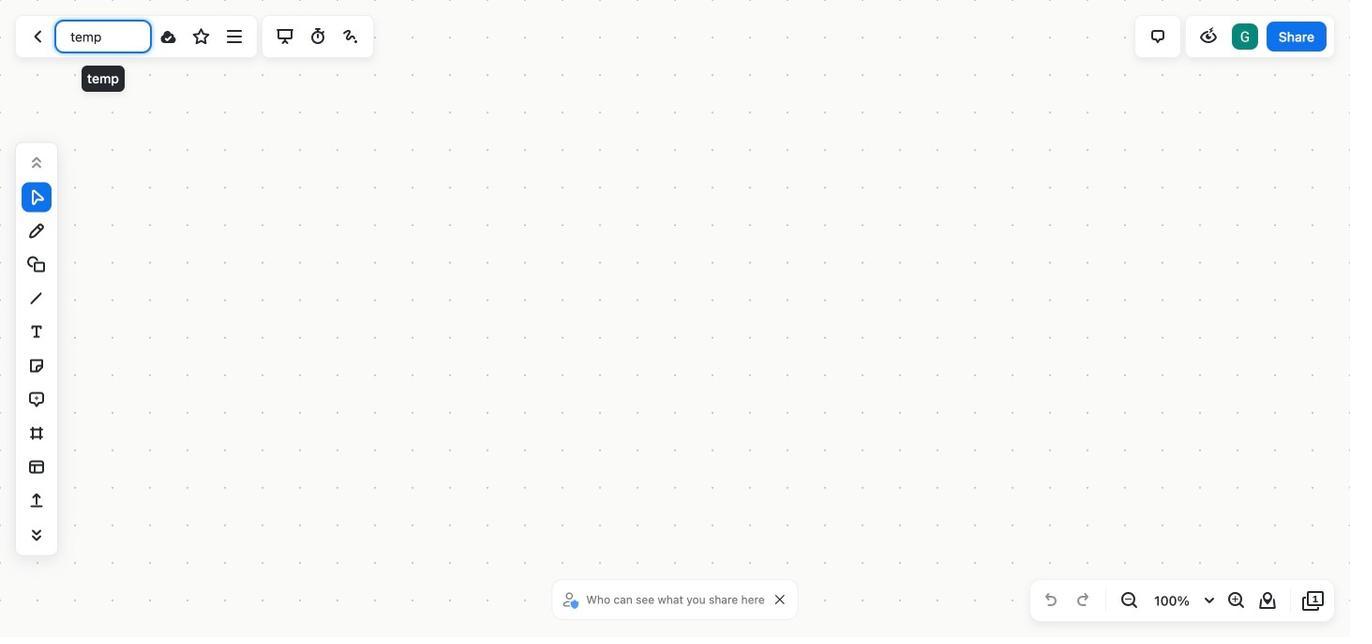 Task type: describe. For each thing, give the bounding box(es) containing it.
timer image
[[307, 25, 329, 48]]

close image
[[775, 595, 784, 605]]

laser image
[[340, 25, 362, 48]]

presentation image
[[274, 25, 296, 48]]



Task type: vqa. For each thing, say whether or not it's contained in the screenshot.
The 'Side Navigation' navigation on the left of page
no



Task type: locate. For each thing, give the bounding box(es) containing it.
comment panel image
[[1146, 25, 1169, 48]]

zoom out image
[[1118, 590, 1140, 612]]

tooltip
[[80, 53, 127, 94]]

list
[[1230, 22, 1260, 52]]

pages image
[[1302, 590, 1325, 612]]

more options image
[[223, 25, 245, 48]]

Document name text field
[[56, 22, 150, 52]]

star this whiteboard image
[[190, 25, 212, 48]]

dashboard image
[[27, 25, 50, 48]]

zoom in image
[[1224, 590, 1247, 612]]

list item
[[1230, 22, 1260, 52]]



